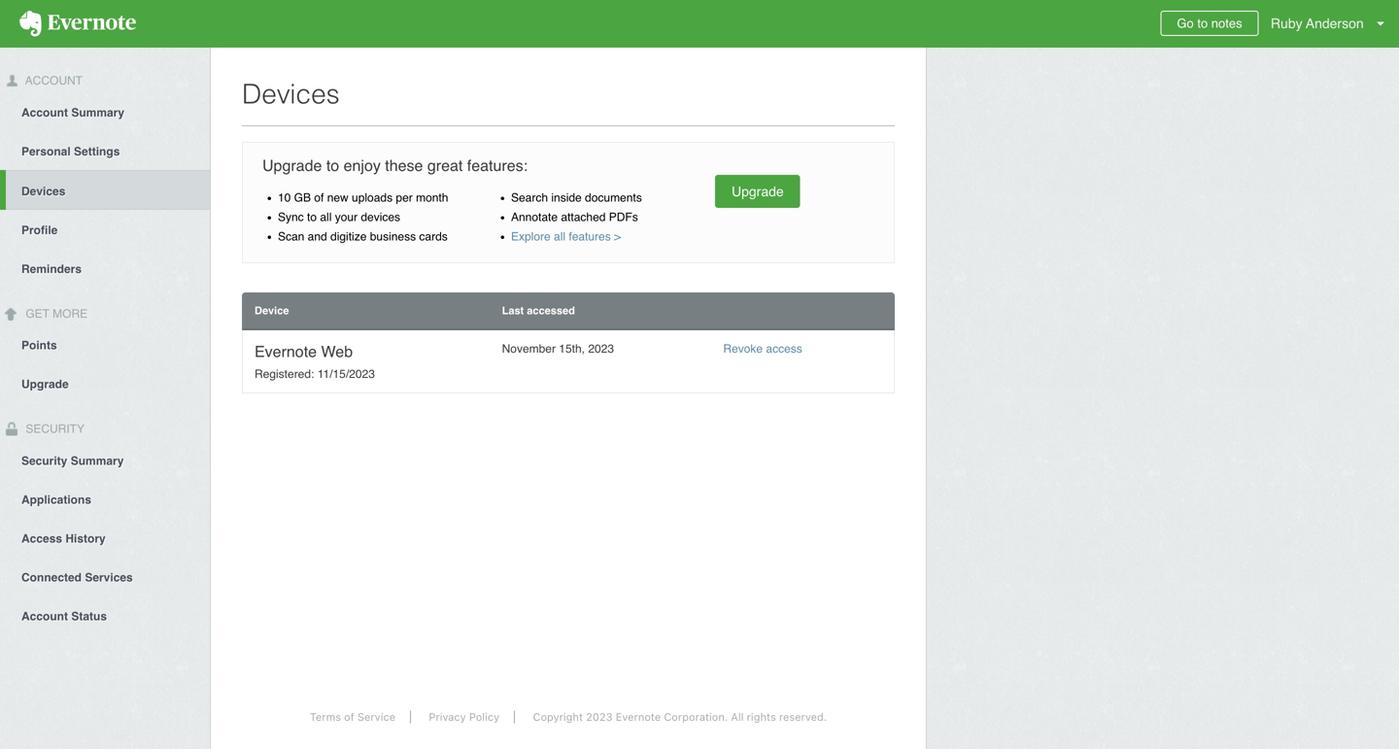 Task type: describe. For each thing, give the bounding box(es) containing it.
reminders
[[21, 262, 82, 276]]

personal settings
[[21, 145, 120, 158]]

all inside 10 gb of new uploads per month sync to all your devices scan and digitize business cards
[[320, 210, 332, 224]]

evernote inside "evernote web registered: 11/15/2023"
[[255, 343, 317, 361]]

to for go
[[1198, 16, 1208, 31]]

evernote web registered: 11/15/2023
[[255, 343, 375, 381]]

access history
[[21, 532, 106, 546]]

web
[[321, 343, 353, 361]]

privacy policy
[[429, 711, 500, 724]]

your
[[335, 210, 358, 224]]

connected services link
[[0, 557, 210, 596]]

access history link
[[0, 518, 210, 557]]

15th,
[[559, 342, 585, 356]]

revoke
[[724, 342, 763, 356]]

privacy
[[429, 711, 466, 724]]

explore
[[511, 230, 551, 243]]

account for account
[[22, 74, 83, 87]]

devices link
[[6, 170, 210, 210]]

2 horizontal spatial upgrade
[[732, 184, 784, 199]]

10 gb of new uploads per month sync to all your devices scan and digitize business cards
[[278, 191, 449, 243]]

0 horizontal spatial upgrade
[[21, 378, 69, 391]]

all
[[731, 711, 744, 724]]

terms of service
[[310, 711, 396, 724]]

cards
[[419, 230, 448, 243]]

11/15/2023
[[318, 367, 375, 381]]

these
[[385, 156, 423, 174]]

sync
[[278, 210, 304, 224]]

features:
[[467, 156, 528, 174]]

copyright
[[533, 711, 583, 724]]

evernote link
[[0, 0, 156, 48]]

annotate
[[511, 210, 558, 224]]

of inside 10 gb of new uploads per month sync to all your devices scan and digitize business cards
[[314, 191, 324, 205]]

10
[[278, 191, 291, 205]]

and
[[308, 230, 327, 243]]

per
[[396, 191, 413, 205]]

reminders link
[[0, 249, 210, 288]]

1 vertical spatial evernote
[[616, 711, 661, 724]]

notes
[[1212, 16, 1243, 31]]

explore all features > link
[[511, 230, 621, 243]]

personal
[[21, 145, 71, 158]]

connected services
[[21, 571, 133, 585]]

>
[[614, 230, 621, 243]]

ruby anderson link
[[1266, 0, 1400, 48]]

ruby anderson
[[1271, 16, 1364, 31]]

points
[[21, 339, 57, 352]]

great
[[428, 156, 463, 174]]

reserved.
[[779, 711, 827, 724]]

go
[[1177, 16, 1194, 31]]

account status link
[[0, 596, 210, 635]]

enjoy
[[344, 156, 381, 174]]

device
[[255, 305, 289, 317]]

privacy policy link
[[414, 711, 515, 724]]

evernote image
[[0, 11, 156, 37]]

terms
[[310, 711, 341, 724]]

account status
[[21, 610, 107, 623]]

account summary link
[[0, 92, 210, 131]]

status
[[71, 610, 107, 623]]

uploads
[[352, 191, 393, 205]]

all inside search inside documents annotate attached pdfs explore all features >
[[554, 230, 566, 243]]

corporation.
[[664, 711, 728, 724]]



Task type: locate. For each thing, give the bounding box(es) containing it.
1 horizontal spatial upgrade
[[262, 156, 322, 174]]

0 horizontal spatial all
[[320, 210, 332, 224]]

1 vertical spatial all
[[554, 230, 566, 243]]

scan
[[278, 230, 305, 243]]

account up personal
[[21, 106, 68, 119]]

security summary
[[21, 454, 124, 468]]

new
[[327, 191, 349, 205]]

registered:
[[255, 367, 314, 381]]

0 vertical spatial account
[[22, 74, 83, 87]]

profile link
[[0, 210, 210, 249]]

2 vertical spatial upgrade
[[21, 378, 69, 391]]

security
[[22, 422, 85, 436], [21, 454, 67, 468]]

points link
[[0, 325, 210, 364]]

features
[[569, 230, 611, 243]]

account for account status
[[21, 610, 68, 623]]

digitize
[[331, 230, 367, 243]]

1 vertical spatial security
[[21, 454, 67, 468]]

evernote left the corporation.
[[616, 711, 661, 724]]

to
[[1198, 16, 1208, 31], [326, 156, 339, 174], [307, 210, 317, 224]]

access
[[21, 532, 62, 546]]

search inside documents annotate attached pdfs explore all features >
[[511, 191, 642, 243]]

to inside 10 gb of new uploads per month sync to all your devices scan and digitize business cards
[[307, 210, 317, 224]]

0 vertical spatial devices
[[242, 79, 340, 110]]

1 vertical spatial summary
[[71, 454, 124, 468]]

summary up personal settings link
[[71, 106, 124, 119]]

inside
[[551, 191, 582, 205]]

0 horizontal spatial evernote
[[255, 343, 317, 361]]

of
[[314, 191, 324, 205], [344, 711, 355, 724]]

1 vertical spatial 2023
[[586, 711, 613, 724]]

security for security summary
[[21, 454, 67, 468]]

0 vertical spatial all
[[320, 210, 332, 224]]

evernote
[[255, 343, 317, 361], [616, 711, 661, 724]]

to up the and at the top
[[307, 210, 317, 224]]

0 vertical spatial 2023
[[588, 342, 614, 356]]

month
[[416, 191, 449, 205]]

more
[[53, 307, 88, 321]]

security summary link
[[0, 441, 210, 480]]

upgrade link
[[715, 175, 801, 208], [0, 364, 210, 403]]

1 horizontal spatial all
[[554, 230, 566, 243]]

attached
[[561, 210, 606, 224]]

0 vertical spatial upgrade
[[262, 156, 322, 174]]

1 horizontal spatial devices
[[242, 79, 340, 110]]

security for security
[[22, 422, 85, 436]]

services
[[85, 571, 133, 585]]

accessed
[[527, 305, 575, 317]]

copyright 2023 evernote corporation. all rights reserved.
[[533, 711, 827, 724]]

to right go
[[1198, 16, 1208, 31]]

access
[[766, 342, 803, 356]]

to for upgrade
[[326, 156, 339, 174]]

2 vertical spatial account
[[21, 610, 68, 623]]

1 horizontal spatial to
[[326, 156, 339, 174]]

account inside 'link'
[[21, 610, 68, 623]]

documents
[[585, 191, 642, 205]]

of right gb
[[314, 191, 324, 205]]

revoke access
[[724, 342, 803, 356]]

0 horizontal spatial devices
[[21, 184, 65, 198]]

connected
[[21, 571, 82, 585]]

rights
[[747, 711, 776, 724]]

1 horizontal spatial upgrade link
[[715, 175, 801, 208]]

pdfs
[[609, 210, 638, 224]]

summary
[[71, 106, 124, 119], [71, 454, 124, 468]]

0 vertical spatial security
[[22, 422, 85, 436]]

personal settings link
[[0, 131, 210, 170]]

0 horizontal spatial to
[[307, 210, 317, 224]]

0 horizontal spatial of
[[314, 191, 324, 205]]

summary for account summary
[[71, 106, 124, 119]]

1 vertical spatial devices
[[21, 184, 65, 198]]

upgrade
[[262, 156, 322, 174], [732, 184, 784, 199], [21, 378, 69, 391]]

2 vertical spatial to
[[307, 210, 317, 224]]

1 vertical spatial upgrade link
[[0, 364, 210, 403]]

all left the your
[[320, 210, 332, 224]]

all
[[320, 210, 332, 224], [554, 230, 566, 243]]

go to notes
[[1177, 16, 1243, 31]]

ruby
[[1271, 16, 1303, 31]]

terms of service link
[[295, 711, 411, 724]]

security up applications
[[21, 454, 67, 468]]

2023
[[588, 342, 614, 356], [586, 711, 613, 724]]

gb
[[294, 191, 311, 205]]

applications link
[[0, 480, 210, 518]]

account
[[22, 74, 83, 87], [21, 106, 68, 119], [21, 610, 68, 623]]

summary for security summary
[[71, 454, 124, 468]]

service
[[358, 711, 396, 724]]

1 vertical spatial of
[[344, 711, 355, 724]]

last
[[502, 305, 524, 317]]

0 vertical spatial of
[[314, 191, 324, 205]]

history
[[65, 532, 106, 546]]

applications
[[21, 493, 91, 507]]

1 vertical spatial account
[[21, 106, 68, 119]]

0 horizontal spatial upgrade link
[[0, 364, 210, 403]]

revoke access link
[[724, 342, 803, 356]]

upgrade to enjoy these great features:
[[262, 156, 528, 174]]

november 15th, 2023
[[502, 342, 614, 356]]

anderson
[[1306, 16, 1364, 31]]

account summary
[[21, 106, 124, 119]]

2023 right copyright
[[586, 711, 613, 724]]

0 vertical spatial summary
[[71, 106, 124, 119]]

1 vertical spatial upgrade
[[732, 184, 784, 199]]

2023 right the 15th,
[[588, 342, 614, 356]]

all right explore
[[554, 230, 566, 243]]

0 vertical spatial evernote
[[255, 343, 317, 361]]

account down connected at the left of the page
[[21, 610, 68, 623]]

go to notes link
[[1161, 11, 1259, 36]]

account for account summary
[[21, 106, 68, 119]]

security up 'security summary'
[[22, 422, 85, 436]]

get more
[[22, 307, 88, 321]]

account up account summary
[[22, 74, 83, 87]]

0 vertical spatial upgrade link
[[715, 175, 801, 208]]

of right terms
[[344, 711, 355, 724]]

to left enjoy
[[326, 156, 339, 174]]

policy
[[469, 711, 500, 724]]

devices
[[242, 79, 340, 110], [21, 184, 65, 198]]

november
[[502, 342, 556, 356]]

settings
[[74, 145, 120, 158]]

1 horizontal spatial of
[[344, 711, 355, 724]]

devices
[[361, 210, 401, 224]]

search
[[511, 191, 548, 205]]

evernote up registered:
[[255, 343, 317, 361]]

0 vertical spatial to
[[1198, 16, 1208, 31]]

profile
[[21, 223, 58, 237]]

get
[[26, 307, 49, 321]]

2 horizontal spatial to
[[1198, 16, 1208, 31]]

summary up applications link
[[71, 454, 124, 468]]

business
[[370, 230, 416, 243]]

1 horizontal spatial evernote
[[616, 711, 661, 724]]

last accessed
[[502, 305, 575, 317]]

1 vertical spatial to
[[326, 156, 339, 174]]



Task type: vqa. For each thing, say whether or not it's contained in the screenshot.
the history in the left of the page
yes



